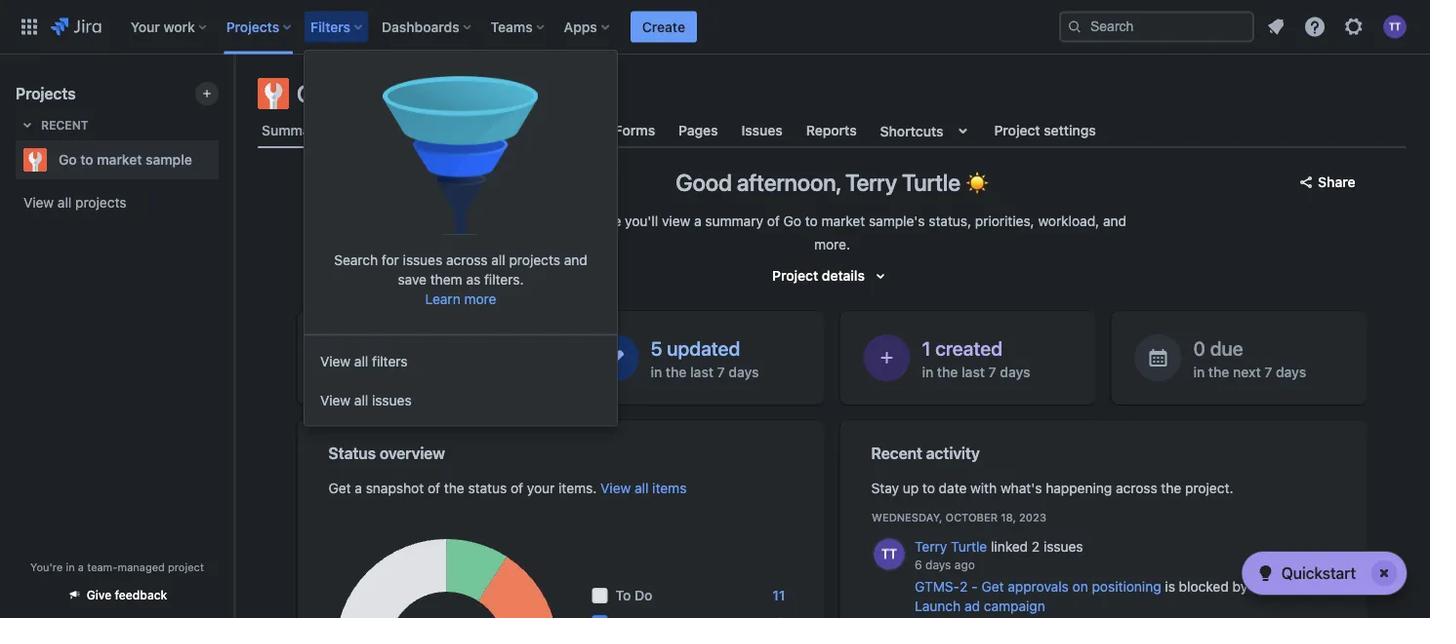 Task type: describe. For each thing, give the bounding box(es) containing it.
issues inside the terry turtle linked 2 issues 6 days ago
[[1043, 539, 1083, 555]]

search for issues across all projects and save them as filters. learn more
[[334, 252, 587, 307]]

as
[[466, 271, 480, 287]]

give feedback button
[[55, 580, 179, 612]]

items
[[652, 481, 687, 497]]

projects inside projects dropdown button
[[226, 19, 279, 35]]

wednesday,
[[871, 512, 942, 524]]

updated
[[667, 337, 740, 360]]

to inside here's where you'll view a summary of go to market sample's status, priorities, workload, and more.
[[805, 213, 818, 229]]

teams
[[491, 19, 533, 35]]

linked
[[990, 539, 1028, 555]]

0 vertical spatial go
[[297, 80, 327, 107]]

5
[[651, 337, 662, 360]]

calendar link
[[451, 113, 517, 148]]

teams button
[[485, 11, 552, 42]]

of for status
[[511, 481, 523, 497]]

7 for due
[[1265, 364, 1272, 380]]

with
[[970, 481, 997, 497]]

all inside the search for issues across all projects and save them as filters. learn more
[[491, 252, 505, 268]]

you're in a team-managed project
[[30, 561, 204, 574]]

learn more link
[[425, 291, 496, 307]]

- for 16
[[1314, 579, 1321, 595]]

project details
[[772, 268, 865, 284]]

collapse recent projects image
[[16, 113, 39, 137]]

approvals
[[1007, 579, 1068, 595]]

snapshot
[[366, 481, 424, 497]]

filters.
[[484, 271, 524, 287]]

view for view all projects
[[23, 195, 54, 211]]

campaign
[[983, 599, 1045, 615]]

0 vertical spatial sample
[[435, 80, 510, 107]]

project
[[168, 561, 204, 574]]

and inside here's where you'll view a summary of go to market sample's status, priorities, workload, and more.
[[1103, 213, 1127, 229]]

0
[[1193, 337, 1206, 360]]

0 horizontal spatial terry
[[845, 168, 897, 196]]

your profile and settings image
[[1383, 15, 1407, 39]]

to do
[[615, 588, 652, 604]]

to up view all projects on the left top of page
[[80, 152, 93, 168]]

view all items link
[[600, 481, 687, 497]]

gtms-16 - launch ad campaign
[[914, 579, 1321, 615]]

0 horizontal spatial of
[[428, 481, 440, 497]]

last for updated
[[690, 364, 714, 380]]

7 for updated
[[717, 364, 725, 380]]

do
[[634, 588, 652, 604]]

across inside the search for issues across all projects and save them as filters. learn more
[[446, 252, 488, 268]]

overview
[[380, 445, 445, 463]]

filters
[[311, 19, 351, 35]]

6
[[914, 559, 922, 572]]

on
[[1072, 579, 1088, 595]]

afternoon,
[[737, 168, 841, 196]]

2 vertical spatial a
[[78, 561, 84, 574]]

projects inside the search for issues across all projects and save them as filters. learn more
[[509, 252, 560, 268]]

status
[[328, 445, 376, 463]]

in for 5
[[651, 364, 662, 380]]

give feedback
[[87, 589, 167, 603]]

up
[[903, 481, 919, 497]]

share
[[1318, 174, 1355, 190]]

status,
[[929, 213, 971, 229]]

here's
[[538, 213, 579, 229]]

gtms-16 - launch ad campaign link
[[914, 579, 1321, 615]]

gtms- for 2
[[914, 579, 959, 595]]

forms link
[[611, 113, 659, 148]]

projects button
[[220, 11, 299, 42]]

for
[[382, 252, 399, 268]]

- for 2
[[971, 579, 977, 595]]

issues for all
[[372, 392, 412, 408]]

terry turtle linked 2 issues 6 days ago
[[914, 539, 1083, 572]]

of for summary
[[767, 213, 780, 229]]

notifications image
[[1264, 15, 1288, 39]]

next
[[1233, 364, 1261, 380]]

the for created
[[937, 364, 958, 380]]

days for 5 updated
[[729, 364, 759, 380]]

details
[[822, 268, 865, 284]]

issues link
[[738, 113, 787, 148]]

filters
[[372, 353, 408, 369]]

primary element
[[12, 0, 1059, 54]]

ago
[[954, 559, 975, 572]]

stay up to date with what's happening across the project.
[[871, 481, 1233, 497]]

project.
[[1185, 481, 1233, 497]]

Search field
[[1059, 11, 1254, 42]]

project for project details
[[772, 268, 818, 284]]

your
[[131, 19, 160, 35]]

0 horizontal spatial go to market sample
[[59, 152, 192, 168]]

sidebar navigation image
[[213, 78, 256, 117]]

blocked
[[1178, 579, 1228, 595]]

list
[[408, 123, 432, 139]]

apps
[[564, 19, 597, 35]]

gtms-2 - get approvals on positioning link
[[914, 579, 1161, 595]]

timeline
[[537, 123, 591, 139]]

recent for recent activity
[[871, 445, 922, 463]]

check image
[[1254, 562, 1277, 586]]

where
[[583, 213, 621, 229]]

save
[[398, 271, 427, 287]]

7 for created
[[989, 364, 996, 380]]

all for issues
[[354, 392, 368, 408]]

2023
[[1019, 512, 1046, 524]]

october
[[945, 512, 997, 524]]

create project image
[[199, 86, 215, 102]]

more.
[[814, 237, 850, 253]]

all for projects
[[58, 195, 72, 211]]

view all projects link
[[16, 185, 219, 221]]

turtle inside the terry turtle linked 2 issues 6 days ago
[[950, 539, 987, 555]]

status
[[468, 481, 507, 497]]

shortcuts button
[[876, 113, 979, 148]]

1 vertical spatial market
[[97, 152, 142, 168]]

created
[[935, 337, 1002, 360]]

1 horizontal spatial market
[[358, 80, 430, 107]]

1 vertical spatial sample
[[146, 152, 192, 168]]

☀️
[[965, 168, 989, 196]]

a inside here's where you'll view a summary of go to market sample's status, priorities, workload, and more.
[[694, 213, 702, 229]]

to down filters dropdown button
[[332, 80, 353, 107]]

the for done
[[394, 364, 415, 380]]

apps button
[[558, 11, 617, 42]]

you'll
[[625, 213, 658, 229]]

2 done in the last 7 days
[[379, 337, 488, 380]]

wednesday, october 18, 2023
[[871, 512, 1046, 524]]

what's
[[1001, 481, 1042, 497]]

your
[[527, 481, 555, 497]]

the left status
[[444, 481, 464, 497]]

last for created
[[962, 364, 985, 380]]

good
[[676, 168, 732, 196]]

feedback
[[115, 589, 167, 603]]

days for 1 created
[[1000, 364, 1030, 380]]

and inside the search for issues across all projects and save them as filters. learn more
[[564, 252, 587, 268]]

timeline link
[[533, 113, 595, 148]]

banner containing your work
[[0, 0, 1430, 55]]

market inside here's where you'll view a summary of go to market sample's status, priorities, workload, and more.
[[821, 213, 865, 229]]

you're
[[30, 561, 63, 574]]

calendar
[[455, 123, 513, 139]]

an image showing that the apps dropdown menu is empty image
[[383, 57, 539, 250]]

managed
[[118, 561, 165, 574]]

5 updated in the last 7 days
[[651, 337, 759, 380]]

to right up
[[922, 481, 935, 497]]

learn
[[425, 291, 460, 307]]

terry turtle link
[[914, 539, 987, 555]]

11 link
[[772, 587, 785, 606]]



Task type: locate. For each thing, give the bounding box(es) containing it.
forms
[[615, 123, 655, 139]]

the down done
[[394, 364, 415, 380]]

the inside the 0 due in the next 7 days
[[1208, 364, 1229, 380]]

0 horizontal spatial projects
[[75, 195, 126, 211]]

gtms- for 16
[[1251, 579, 1296, 595]]

all up the filters.
[[491, 252, 505, 268]]

1 horizontal spatial go
[[297, 80, 327, 107]]

all
[[58, 195, 72, 211], [491, 252, 505, 268], [354, 353, 368, 369], [354, 392, 368, 408], [635, 481, 649, 497]]

tab list containing summary
[[246, 113, 1418, 148]]

2 horizontal spatial go
[[783, 213, 801, 229]]

last inside 5 updated in the last 7 days
[[690, 364, 714, 380]]

1 horizontal spatial terry
[[914, 539, 947, 555]]

0 horizontal spatial project
[[772, 268, 818, 284]]

1 vertical spatial recent
[[871, 445, 922, 463]]

1 - from the left
[[971, 579, 977, 595]]

market up more.
[[821, 213, 865, 229]]

terry turtle image
[[873, 540, 904, 571]]

market up view all projects link
[[97, 152, 142, 168]]

days right next
[[1276, 364, 1306, 380]]

in for 2
[[379, 364, 391, 380]]

7 up 'view all issues' link
[[446, 364, 454, 380]]

- right 16
[[1314, 579, 1321, 595]]

3 7 from the left
[[989, 364, 996, 380]]

issues inside the search for issues across all projects and save them as filters. learn more
[[403, 252, 442, 268]]

last inside 2 done in the last 7 days
[[419, 364, 442, 380]]

the inside 2 done in the last 7 days
[[394, 364, 415, 380]]

view all filters
[[320, 353, 408, 369]]

summary
[[705, 213, 763, 229]]

all down go to market sample link
[[58, 195, 72, 211]]

1 gtms- from the left
[[914, 579, 959, 595]]

1 horizontal spatial of
[[511, 481, 523, 497]]

quickstart button
[[1242, 553, 1407, 595]]

project left settings
[[994, 123, 1040, 139]]

1 horizontal spatial last
[[690, 364, 714, 380]]

go to market sample up view all projects link
[[59, 152, 192, 168]]

all for filters
[[354, 353, 368, 369]]

status overview
[[328, 445, 445, 463]]

last for done
[[419, 364, 442, 380]]

all inside "link"
[[354, 353, 368, 369]]

1 horizontal spatial get
[[981, 579, 1004, 595]]

0 horizontal spatial 2
[[379, 337, 391, 360]]

launch
[[914, 599, 960, 615]]

days up 'view all issues' link
[[457, 364, 488, 380]]

last
[[419, 364, 442, 380], [690, 364, 714, 380], [962, 364, 985, 380]]

view all projects
[[23, 195, 126, 211]]

the left project.
[[1161, 481, 1181, 497]]

- up the ad
[[971, 579, 977, 595]]

sample up calendar
[[435, 80, 510, 107]]

1 horizontal spatial a
[[355, 481, 362, 497]]

gtms- inside gtms-16 - launch ad campaign
[[1251, 579, 1296, 595]]

project inside dropdown button
[[772, 268, 818, 284]]

gtms-
[[914, 579, 959, 595], [1251, 579, 1296, 595]]

2 vertical spatial issues
[[1043, 539, 1083, 555]]

a down status
[[355, 481, 362, 497]]

last down done
[[419, 364, 442, 380]]

2 gtms- from the left
[[1251, 579, 1296, 595]]

0 horizontal spatial across
[[446, 252, 488, 268]]

0 horizontal spatial recent
[[41, 118, 88, 132]]

quickstart
[[1281, 565, 1356, 583]]

due
[[1210, 337, 1243, 360]]

pages
[[679, 123, 718, 139]]

3 last from the left
[[962, 364, 985, 380]]

in inside 2 done in the last 7 days
[[379, 364, 391, 380]]

across right happening
[[1116, 481, 1157, 497]]

in right 'you're'
[[66, 561, 75, 574]]

list link
[[404, 113, 436, 148]]

your work
[[131, 19, 195, 35]]

18,
[[1000, 512, 1016, 524]]

1 vertical spatial and
[[564, 252, 587, 268]]

7 for done
[[446, 364, 454, 380]]

1 vertical spatial terry
[[914, 539, 947, 555]]

go to market sample link
[[16, 141, 211, 180]]

to up more.
[[805, 213, 818, 229]]

days for 2 done
[[457, 364, 488, 380]]

view for view all filters
[[320, 353, 351, 369]]

1 vertical spatial projects
[[509, 252, 560, 268]]

0 vertical spatial recent
[[41, 118, 88, 132]]

0 vertical spatial project
[[994, 123, 1040, 139]]

more
[[464, 291, 496, 307]]

view right 'items.'
[[600, 481, 631, 497]]

across up as
[[446, 252, 488, 268]]

projects up sidebar navigation image
[[226, 19, 279, 35]]

go inside here's where you'll view a summary of go to market sample's status, priorities, workload, and more.
[[783, 213, 801, 229]]

view down view all filters
[[320, 392, 351, 408]]

team-
[[87, 561, 118, 574]]

view for view all issues
[[320, 392, 351, 408]]

2 last from the left
[[690, 364, 714, 380]]

and
[[1103, 213, 1127, 229], [564, 252, 587, 268]]

view all filters link
[[305, 342, 617, 381]]

of right summary
[[767, 213, 780, 229]]

in up view all issues in the bottom left of the page
[[379, 364, 391, 380]]

appswitcher icon image
[[18, 15, 41, 39]]

of inside here's where you'll view a summary of go to market sample's status, priorities, workload, and more.
[[767, 213, 780, 229]]

0 vertical spatial a
[[694, 213, 702, 229]]

1 vertical spatial projects
[[16, 84, 76, 103]]

the for due
[[1208, 364, 1229, 380]]

0 vertical spatial projects
[[226, 19, 279, 35]]

1 horizontal spatial recent
[[871, 445, 922, 463]]

all left filters on the left bottom of the page
[[354, 353, 368, 369]]

banner
[[0, 0, 1430, 55]]

shortcuts
[[880, 123, 943, 139]]

0 vertical spatial terry
[[845, 168, 897, 196]]

0 horizontal spatial get
[[328, 481, 351, 497]]

in down 1
[[922, 364, 933, 380]]

1 horizontal spatial and
[[1103, 213, 1127, 229]]

in for 0
[[1193, 364, 1205, 380]]

last inside 1 created in the last 7 days
[[962, 364, 985, 380]]

turtle up ago
[[950, 539, 987, 555]]

projects up the filters.
[[509, 252, 560, 268]]

project inside 'link'
[[994, 123, 1040, 139]]

1 vertical spatial get
[[981, 579, 1004, 595]]

1 vertical spatial 2
[[1031, 539, 1039, 555]]

1 vertical spatial go to market sample
[[59, 152, 192, 168]]

4 7 from the left
[[1265, 364, 1272, 380]]

2 right linked
[[1031, 539, 1039, 555]]

0 vertical spatial and
[[1103, 213, 1127, 229]]

projects
[[226, 19, 279, 35], [16, 84, 76, 103]]

days inside 5 updated in the last 7 days
[[729, 364, 759, 380]]

search image
[[1067, 19, 1083, 35]]

tab list
[[246, 113, 1418, 148]]

reports
[[806, 123, 857, 139]]

view all issues
[[320, 392, 412, 408]]

sample left add to starred "image"
[[146, 152, 192, 168]]

1 7 from the left
[[446, 364, 454, 380]]

go down afternoon,
[[783, 213, 801, 229]]

terry inside the terry turtle linked 2 issues 6 days ago
[[914, 539, 947, 555]]

0 horizontal spatial market
[[97, 152, 142, 168]]

go up summary
[[297, 80, 327, 107]]

0 horizontal spatial go
[[59, 152, 77, 168]]

the down updated
[[666, 364, 687, 380]]

project settings link
[[990, 113, 1100, 148]]

the for updated
[[666, 364, 687, 380]]

7 inside 2 done in the last 7 days
[[446, 364, 454, 380]]

0 vertical spatial issues
[[403, 252, 442, 268]]

market up list
[[358, 80, 430, 107]]

to
[[332, 80, 353, 107], [80, 152, 93, 168], [805, 213, 818, 229], [922, 481, 935, 497]]

0 horizontal spatial and
[[564, 252, 587, 268]]

0 vertical spatial market
[[358, 80, 430, 107]]

1 vertical spatial across
[[1116, 481, 1157, 497]]

days inside the 0 due in the next 7 days
[[1276, 364, 1306, 380]]

1 horizontal spatial across
[[1116, 481, 1157, 497]]

last down created
[[962, 364, 985, 380]]

view down the "collapse recent projects" icon
[[23, 195, 54, 211]]

view
[[23, 195, 54, 211], [320, 353, 351, 369], [320, 392, 351, 408], [600, 481, 631, 497]]

projects
[[75, 195, 126, 211], [509, 252, 560, 268]]

2 horizontal spatial last
[[962, 364, 985, 380]]

recent right the "collapse recent projects" icon
[[41, 118, 88, 132]]

last down updated
[[690, 364, 714, 380]]

1 last from the left
[[419, 364, 442, 380]]

2 7 from the left
[[717, 364, 725, 380]]

in inside the 0 due in the next 7 days
[[1193, 364, 1205, 380]]

in inside 5 updated in the last 7 days
[[651, 364, 662, 380]]

2 vertical spatial 2
[[959, 579, 967, 595]]

is
[[1165, 579, 1175, 595]]

in down the '0'
[[1193, 364, 1205, 380]]

to
[[615, 588, 631, 604]]

your work button
[[125, 11, 215, 42]]

2 left done
[[379, 337, 391, 360]]

0 vertical spatial get
[[328, 481, 351, 497]]

0 vertical spatial projects
[[75, 195, 126, 211]]

7 inside 1 created in the last 7 days
[[989, 364, 996, 380]]

1 vertical spatial a
[[355, 481, 362, 497]]

issues for for
[[403, 252, 442, 268]]

issues up save
[[403, 252, 442, 268]]

2 vertical spatial go
[[783, 213, 801, 229]]

go to market sample up list
[[297, 80, 510, 107]]

jira image
[[51, 15, 101, 39], [51, 15, 101, 39]]

dashboards
[[382, 19, 459, 35]]

1 vertical spatial turtle
[[950, 539, 987, 555]]

recent for recent
[[41, 118, 88, 132]]

2 - from the left
[[1314, 579, 1321, 595]]

- inside gtms-16 - launch ad campaign
[[1314, 579, 1321, 595]]

1 vertical spatial project
[[772, 268, 818, 284]]

market
[[358, 80, 430, 107], [97, 152, 142, 168], [821, 213, 865, 229]]

get down status
[[328, 481, 351, 497]]

good afternoon, terry turtle ☀️
[[676, 168, 989, 196]]

in inside 1 created in the last 7 days
[[922, 364, 933, 380]]

0 vertical spatial across
[[446, 252, 488, 268]]

days down created
[[1000, 364, 1030, 380]]

1
[[922, 337, 931, 360]]

1 created in the last 7 days
[[922, 337, 1030, 380]]

projects up the "collapse recent projects" icon
[[16, 84, 76, 103]]

0 vertical spatial go to market sample
[[297, 80, 510, 107]]

11
[[772, 588, 785, 604]]

2 vertical spatial market
[[821, 213, 865, 229]]

view up view all issues in the bottom left of the page
[[320, 353, 351, 369]]

terry up sample's
[[845, 168, 897, 196]]

7 right next
[[1265, 364, 1272, 380]]

get up the campaign
[[981, 579, 1004, 595]]

2 up the ad
[[959, 579, 967, 595]]

issues down 2023
[[1043, 539, 1083, 555]]

7 down updated
[[717, 364, 725, 380]]

the inside 1 created in the last 7 days
[[937, 364, 958, 380]]

recent
[[41, 118, 88, 132], [871, 445, 922, 463]]

a left team-
[[78, 561, 84, 574]]

issues down filters on the left bottom of the page
[[372, 392, 412, 408]]

1 horizontal spatial -
[[1314, 579, 1321, 595]]

workload,
[[1038, 213, 1099, 229]]

in
[[379, 364, 391, 380], [651, 364, 662, 380], [922, 364, 933, 380], [1193, 364, 1205, 380], [66, 561, 75, 574]]

dismiss quickstart image
[[1369, 558, 1400, 590]]

the down created
[[937, 364, 958, 380]]

search
[[334, 252, 378, 268]]

projects down go to market sample link
[[75, 195, 126, 211]]

days inside 1 created in the last 7 days
[[1000, 364, 1030, 380]]

0 horizontal spatial sample
[[146, 152, 192, 168]]

0 horizontal spatial -
[[971, 579, 977, 595]]

2 horizontal spatial market
[[821, 213, 865, 229]]

create button
[[630, 11, 697, 42]]

1 vertical spatial issues
[[372, 392, 412, 408]]

all left items at the left bottom
[[635, 481, 649, 497]]

all down view all filters
[[354, 392, 368, 408]]

16
[[1296, 579, 1311, 595]]

the
[[394, 364, 415, 380], [666, 364, 687, 380], [937, 364, 958, 380], [1208, 364, 1229, 380], [444, 481, 464, 497], [1161, 481, 1181, 497]]

1 horizontal spatial 2
[[959, 579, 967, 595]]

days inside 2 done in the last 7 days
[[457, 364, 488, 380]]

0 horizontal spatial gtms-
[[914, 579, 959, 595]]

gtms- right by
[[1251, 579, 1296, 595]]

of right snapshot
[[428, 481, 440, 497]]

1 horizontal spatial go to market sample
[[297, 80, 510, 107]]

priorities,
[[975, 213, 1034, 229]]

across
[[446, 252, 488, 268], [1116, 481, 1157, 497]]

2 horizontal spatial 2
[[1031, 539, 1039, 555]]

give
[[87, 589, 112, 603]]

7
[[446, 364, 454, 380], [717, 364, 725, 380], [989, 364, 996, 380], [1265, 364, 1272, 380]]

settings image
[[1342, 15, 1366, 39]]

1 horizontal spatial projects
[[509, 252, 560, 268]]

0 horizontal spatial last
[[419, 364, 442, 380]]

1 vertical spatial go
[[59, 152, 77, 168]]

reports link
[[802, 113, 861, 148]]

0 horizontal spatial a
[[78, 561, 84, 574]]

project for project settings
[[994, 123, 1040, 139]]

project left details
[[772, 268, 818, 284]]

and right workload,
[[1103, 213, 1127, 229]]

0 vertical spatial 2
[[379, 337, 391, 360]]

create
[[642, 19, 685, 35]]

go up view all projects on the left top of page
[[59, 152, 77, 168]]

the down due
[[1208, 364, 1229, 380]]

done
[[395, 337, 440, 360]]

in for 1
[[922, 364, 933, 380]]

1 horizontal spatial project
[[994, 123, 1040, 139]]

go
[[297, 80, 327, 107], [59, 152, 77, 168], [783, 213, 801, 229]]

and down "here's"
[[564, 252, 587, 268]]

help image
[[1303, 15, 1327, 39]]

ad
[[964, 599, 980, 615]]

1 horizontal spatial gtms-
[[1251, 579, 1296, 595]]

add to starred image
[[213, 148, 236, 172]]

get a snapshot of the status of your items. view all items
[[328, 481, 687, 497]]

project
[[994, 123, 1040, 139], [772, 268, 818, 284]]

2 horizontal spatial of
[[767, 213, 780, 229]]

days right the 6
[[925, 559, 951, 572]]

1 horizontal spatial projects
[[226, 19, 279, 35]]

0 horizontal spatial projects
[[16, 84, 76, 103]]

happening
[[1046, 481, 1112, 497]]

days for 0 due
[[1276, 364, 1306, 380]]

items.
[[559, 481, 597, 497]]

turtle up status,
[[902, 168, 960, 196]]

a right view
[[694, 213, 702, 229]]

7 down created
[[989, 364, 996, 380]]

0 vertical spatial turtle
[[902, 168, 960, 196]]

recent up stay
[[871, 445, 922, 463]]

7 inside 5 updated in the last 7 days
[[717, 364, 725, 380]]

sample's
[[869, 213, 925, 229]]

1 horizontal spatial sample
[[435, 80, 510, 107]]

2 inside 2 done in the last 7 days
[[379, 337, 391, 360]]

7 inside the 0 due in the next 7 days
[[1265, 364, 1272, 380]]

the inside 5 updated in the last 7 days
[[666, 364, 687, 380]]

in down 5
[[651, 364, 662, 380]]

2 inside the terry turtle linked 2 issues 6 days ago
[[1031, 539, 1039, 555]]

gtms- up "launch"
[[914, 579, 959, 595]]

view inside "link"
[[320, 353, 351, 369]]

terry up the 6
[[914, 539, 947, 555]]

2 horizontal spatial a
[[694, 213, 702, 229]]

days down updated
[[729, 364, 759, 380]]

days inside the terry turtle linked 2 issues 6 days ago
[[925, 559, 951, 572]]

of left your
[[511, 481, 523, 497]]

issues
[[741, 123, 783, 139]]



Task type: vqa. For each thing, say whether or not it's contained in the screenshot.
next
yes



